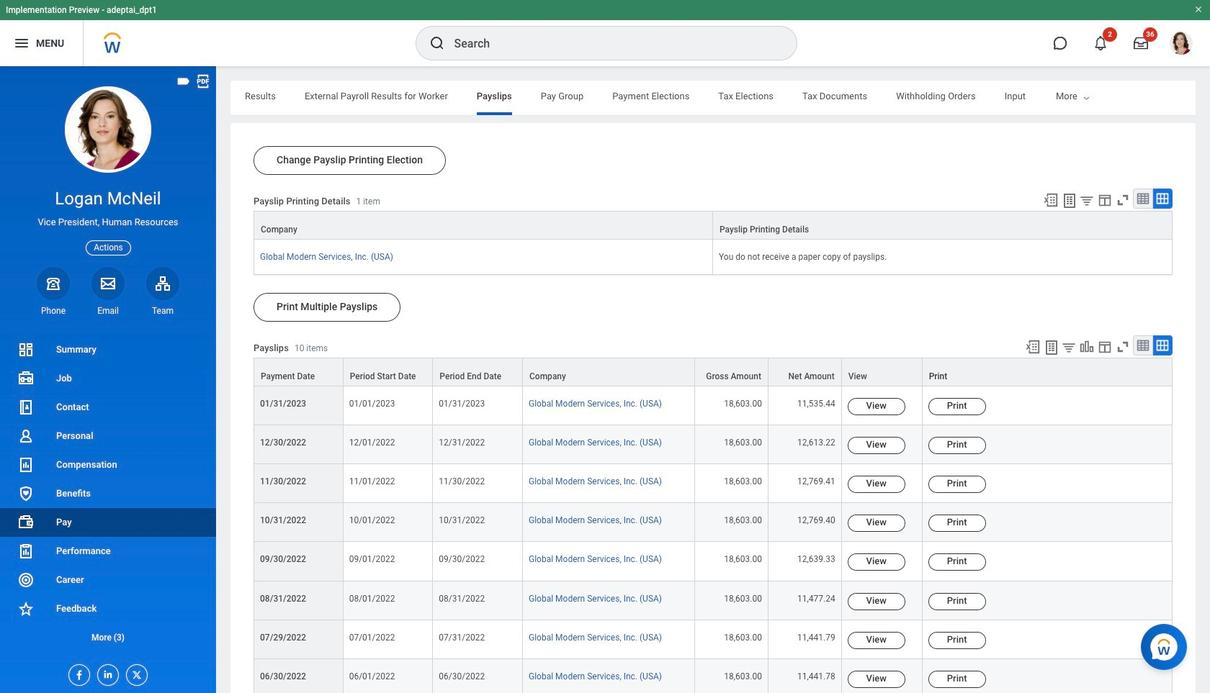 Task type: describe. For each thing, give the bounding box(es) containing it.
inbox large image
[[1134, 36, 1148, 50]]

phone logan mcneil element
[[37, 305, 70, 317]]

view team image
[[154, 275, 171, 292]]

4 row from the top
[[254, 387, 1173, 426]]

benefits image
[[17, 486, 35, 503]]

8 row from the top
[[254, 543, 1173, 582]]

compensation image
[[17, 457, 35, 474]]

click to view/edit grid preferences image
[[1097, 192, 1113, 208]]

expand table image for table icon
[[1156, 192, 1170, 206]]

export to worksheets image for select to filter grid data icon
[[1043, 339, 1061, 357]]

linkedin image
[[98, 666, 114, 681]]

personal image
[[17, 428, 35, 445]]

navigation pane region
[[0, 66, 216, 694]]

x image
[[127, 666, 143, 682]]

view printable version (pdf) image
[[195, 73, 211, 89]]

select to filter grid data image
[[1079, 193, 1095, 208]]

phone image
[[43, 275, 63, 292]]

export to excel image for export to worksheets icon for select to filter grid data icon
[[1025, 339, 1041, 355]]

mail image
[[99, 275, 117, 292]]

facebook image
[[69, 666, 85, 682]]

Search Workday  search field
[[454, 27, 767, 59]]

search image
[[428, 35, 446, 52]]

email logan mcneil element
[[92, 305, 125, 317]]

export to worksheets image for select to filter grid data image
[[1061, 192, 1079, 210]]

5 row from the top
[[254, 426, 1173, 465]]

performance image
[[17, 543, 35, 561]]



Task type: vqa. For each thing, say whether or not it's contained in the screenshot.
ACA Qualified Employees Enrollment Count element
no



Task type: locate. For each thing, give the bounding box(es) containing it.
1 vertical spatial toolbar
[[1019, 336, 1173, 358]]

0 horizontal spatial export to worksheets image
[[1043, 339, 1061, 357]]

11 row from the top
[[254, 660, 1173, 694]]

table image
[[1136, 192, 1151, 206]]

row
[[254, 211, 1173, 241], [254, 240, 1173, 275], [254, 358, 1173, 387], [254, 387, 1173, 426], [254, 426, 1173, 465], [254, 465, 1173, 504], [254, 504, 1173, 543], [254, 543, 1173, 582], [254, 582, 1173, 621], [254, 621, 1173, 660], [254, 660, 1173, 694]]

select to filter grid data image
[[1061, 340, 1077, 355]]

expand table image for table image
[[1156, 339, 1170, 353]]

expand table image
[[1156, 192, 1170, 206], [1156, 339, 1170, 353]]

0 vertical spatial expand table image
[[1156, 192, 1170, 206]]

profile logan mcneil image
[[1170, 32, 1193, 58]]

1 horizontal spatial export to excel image
[[1043, 192, 1059, 208]]

fullscreen image
[[1115, 192, 1131, 208], [1115, 339, 1131, 355]]

click to view/edit grid preferences image
[[1097, 339, 1113, 355]]

0 vertical spatial export to excel image
[[1043, 192, 1059, 208]]

3 row from the top
[[254, 358, 1173, 387]]

export to excel image left select to filter grid data image
[[1043, 192, 1059, 208]]

0 vertical spatial toolbar
[[1037, 189, 1173, 211]]

toolbar for third 'row' from the top of the page
[[1019, 336, 1173, 358]]

7 row from the top
[[254, 504, 1173, 543]]

export to worksheets image left select to filter grid data icon
[[1043, 339, 1061, 357]]

pay image
[[17, 514, 35, 532]]

fullscreen image right click to view/edit grid preferences image on the top right of page
[[1115, 192, 1131, 208]]

1 vertical spatial export to excel image
[[1025, 339, 1041, 355]]

list
[[0, 336, 216, 653]]

justify image
[[13, 35, 30, 52]]

export to excel image for select to filter grid data image export to worksheets icon
[[1043, 192, 1059, 208]]

team logan mcneil element
[[146, 305, 179, 317]]

toolbar
[[1037, 189, 1173, 211], [1019, 336, 1173, 358]]

job image
[[17, 370, 35, 388]]

notifications large image
[[1094, 36, 1108, 50]]

tab list
[[231, 81, 1210, 115]]

1 vertical spatial expand table image
[[1156, 339, 1170, 353]]

0 horizontal spatial export to excel image
[[1025, 339, 1041, 355]]

0 vertical spatial export to worksheets image
[[1061, 192, 1079, 210]]

1 horizontal spatial export to worksheets image
[[1061, 192, 1079, 210]]

1 fullscreen image from the top
[[1115, 192, 1131, 208]]

column header
[[254, 211, 713, 241]]

banner
[[0, 0, 1210, 66]]

view worker - expand/collapse chart image
[[1079, 339, 1095, 355]]

export to worksheets image left select to filter grid data image
[[1061, 192, 1079, 210]]

summary image
[[17, 341, 35, 359]]

export to worksheets image
[[1061, 192, 1079, 210], [1043, 339, 1061, 357]]

table image
[[1136, 339, 1151, 353]]

10 row from the top
[[254, 621, 1173, 660]]

tag image
[[176, 73, 192, 89]]

2 row from the top
[[254, 240, 1173, 275]]

1 row from the top
[[254, 211, 1173, 241]]

contact image
[[17, 399, 35, 416]]

career image
[[17, 572, 35, 589]]

1 expand table image from the top
[[1156, 192, 1170, 206]]

1 vertical spatial export to worksheets image
[[1043, 339, 1061, 357]]

2 expand table image from the top
[[1156, 339, 1170, 353]]

fullscreen image right click to view/edit grid preferences icon
[[1115, 339, 1131, 355]]

feedback image
[[17, 601, 35, 618]]

export to excel image
[[1043, 192, 1059, 208], [1025, 339, 1041, 355]]

6 row from the top
[[254, 465, 1173, 504]]

expand table image right table icon
[[1156, 192, 1170, 206]]

2 fullscreen image from the top
[[1115, 339, 1131, 355]]

0 vertical spatial fullscreen image
[[1115, 192, 1131, 208]]

close environment banner image
[[1195, 5, 1203, 14]]

export to excel image left select to filter grid data icon
[[1025, 339, 1041, 355]]

9 row from the top
[[254, 582, 1173, 621]]

toolbar for 11th 'row' from the bottom
[[1037, 189, 1173, 211]]

expand table image right table image
[[1156, 339, 1170, 353]]

1 vertical spatial fullscreen image
[[1115, 339, 1131, 355]]



